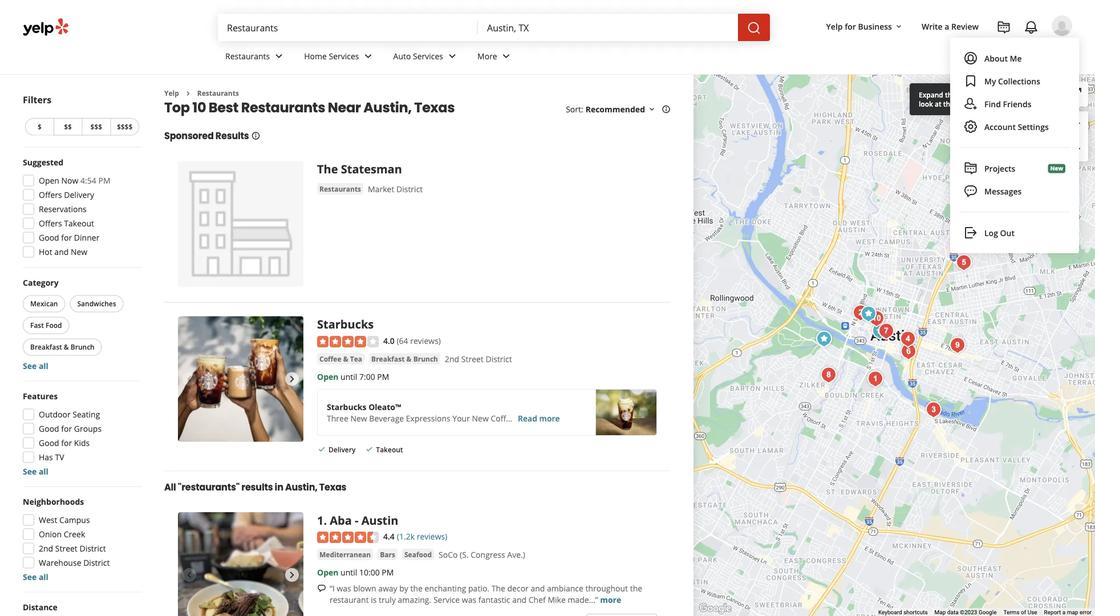 Task type: vqa. For each thing, say whether or not it's contained in the screenshot.
Account Settings in the top of the page
yes



Task type: locate. For each thing, give the bounding box(es) containing it.
& down 4.0 (64 reviews)
[[406, 354, 412, 363]]

austin, right 'near'
[[364, 98, 412, 117]]

3 all from the top
[[39, 572, 48, 582]]

takeout inside group
[[64, 218, 94, 229]]

$$ button
[[53, 118, 82, 135]]

services right home on the left top of page
[[329, 51, 359, 61]]

None field
[[227, 21, 469, 34], [487, 21, 729, 34]]

1 vertical spatial offers
[[39, 218, 62, 229]]

report
[[1044, 609, 1061, 616]]

keyboard shortcuts button
[[878, 608, 928, 616]]

2 16 checkmark v2 image from the left
[[365, 445, 374, 454]]

breakfast & brunch button down 'food'
[[23, 339, 102, 356]]

see all down has
[[23, 466, 48, 477]]

1 none field from the left
[[227, 21, 469, 34]]

0 vertical spatial austin,
[[364, 98, 412, 117]]

texas down auto services link
[[414, 98, 455, 117]]

mike
[[548, 594, 566, 605]]

market district
[[368, 184, 423, 194]]

0 horizontal spatial &
[[64, 342, 69, 352]]

2 24 chevron down v2 image from the left
[[446, 49, 459, 63]]

1 vertical spatial see all
[[23, 466, 48, 477]]

2 vertical spatial see all
[[23, 572, 48, 582]]

1 previous image from the top
[[183, 372, 196, 386]]

2nd street district
[[445, 354, 512, 364], [39, 543, 106, 554]]

breakfast & brunch button down (64
[[369, 353, 440, 364]]

2 see from the top
[[23, 466, 37, 477]]

a for report
[[1063, 609, 1066, 616]]

delivery inside group
[[64, 189, 94, 200]]

1 offers from the top
[[39, 189, 62, 200]]

report a map error link
[[1044, 609, 1092, 616]]

a inside expand the map to get a better look at the businesses near you.
[[995, 90, 999, 99]]

see all button for west campus
[[23, 572, 48, 582]]

bars button
[[378, 549, 398, 560]]

new right your
[[472, 413, 489, 423]]

3 see from the top
[[23, 572, 37, 582]]

1 services from the left
[[329, 51, 359, 61]]

24 chevron down v2 image
[[272, 49, 286, 63]]

next image
[[285, 372, 299, 386], [285, 568, 299, 582]]

restaurants inside "restaurants" button
[[319, 184, 361, 193]]

qi austin image
[[849, 301, 872, 324]]

1 vertical spatial street
[[55, 543, 77, 554]]

see all button up 'features'
[[23, 360, 48, 371]]

1 horizontal spatial austin,
[[364, 98, 412, 117]]

brunch
[[71, 342, 95, 352], [413, 354, 438, 363]]

was right "i
[[337, 583, 351, 593]]

1 vertical spatial next image
[[285, 568, 299, 582]]

0 vertical spatial the
[[317, 161, 338, 177]]

starbucks up 4 star rating image at bottom left
[[317, 316, 374, 332]]

0 vertical spatial a
[[945, 21, 949, 32]]

1 vertical spatial the
[[492, 583, 505, 593]]

good up has tv
[[39, 438, 59, 448]]

see up distance
[[23, 572, 37, 582]]

24 chevron down v2 image inside more link
[[500, 49, 513, 63]]

delivery
[[64, 189, 94, 200], [329, 445, 356, 454]]

1 vertical spatial slideshow element
[[178, 512, 303, 616]]

0 vertical spatial see all
[[23, 360, 48, 371]]

was
[[337, 583, 351, 593], [462, 594, 476, 605]]

1 horizontal spatial more
[[600, 594, 621, 605]]

austin, right in
[[285, 481, 317, 494]]

open inside group
[[39, 175, 59, 186]]

0 horizontal spatial 2nd street district
[[39, 543, 106, 554]]

slideshow element
[[178, 316, 303, 442], [178, 512, 303, 616]]

2nd right breakfast & brunch link
[[445, 354, 459, 364]]

coffee left read on the left
[[491, 413, 515, 423]]

more down throughout on the right bottom of the page
[[600, 594, 621, 605]]

1 vertical spatial breakfast
[[371, 354, 405, 363]]

24 message v2 image
[[964, 184, 978, 198]]

1 16 checkmark v2 image from the left
[[317, 445, 326, 454]]

2 vertical spatial open
[[317, 567, 339, 577]]

0 vertical spatial more
[[539, 413, 560, 423]]

1 next image from the top
[[285, 372, 299, 386]]

1 vertical spatial more
[[600, 594, 621, 605]]

16 chevron down v2 image right recommended
[[647, 105, 657, 114]]

soco
[[439, 549, 458, 560]]

previous image for open until 7:00 pm
[[183, 372, 196, 386]]

restaurants right 16 chevron right v2 image
[[197, 88, 239, 98]]

see all button down has
[[23, 466, 48, 477]]

restaurants
[[225, 51, 270, 61], [197, 88, 239, 98], [241, 98, 325, 117], [319, 184, 361, 193]]

good down outdoor
[[39, 423, 59, 434]]

congress
[[471, 549, 505, 560]]

breakfast down 4.0
[[371, 354, 405, 363]]

2 until from the top
[[341, 567, 357, 577]]

24 chevron down v2 image for more
[[500, 49, 513, 63]]

the
[[945, 90, 956, 99], [943, 99, 954, 108], [410, 583, 423, 593], [630, 583, 642, 593]]

good for good for kids
[[39, 438, 59, 448]]

texas
[[414, 98, 455, 117], [319, 481, 346, 494]]

0 vertical spatial see
[[23, 360, 37, 371]]

24 chevron down v2 image inside auto services link
[[446, 49, 459, 63]]

1 vertical spatial until
[[341, 567, 357, 577]]

market
[[368, 184, 394, 194]]

1 vertical spatial pm
[[377, 371, 389, 382]]

1 vertical spatial reviews)
[[417, 531, 447, 542]]

$$$$ button
[[110, 118, 139, 135]]

previous image
[[183, 372, 196, 386], [183, 568, 196, 582]]

austin,
[[364, 98, 412, 117], [285, 481, 317, 494]]

1 vertical spatial all
[[39, 466, 48, 477]]

for inside button
[[845, 21, 856, 32]]

1 see all from the top
[[23, 360, 48, 371]]

1 horizontal spatial none field
[[487, 21, 729, 34]]

1 24 chevron down v2 image from the left
[[361, 49, 375, 63]]

& left tea
[[343, 354, 348, 363]]

breakfast down fast food button
[[30, 342, 62, 352]]

offers down "reservations"
[[39, 218, 62, 229]]

2 all from the top
[[39, 466, 48, 477]]

aba - austin image
[[864, 368, 887, 390]]

open until 7:00 pm
[[317, 371, 389, 382]]

a right "report"
[[1063, 609, 1066, 616]]

map inside expand the map to get a better look at the businesses near you.
[[958, 90, 973, 99]]

ave.)
[[507, 549, 525, 560]]

1 vertical spatial takeout
[[376, 445, 403, 454]]

2nd street district inside group
[[39, 543, 106, 554]]

3 see all button from the top
[[23, 572, 48, 582]]

1 vertical spatial good
[[39, 423, 59, 434]]

more
[[477, 51, 497, 61]]

pm
[[98, 175, 110, 186], [377, 371, 389, 382], [382, 567, 394, 577]]

mediterranean link
[[317, 549, 373, 560]]

2 see all from the top
[[23, 466, 48, 477]]

and right hot
[[54, 246, 69, 257]]

good for kids
[[39, 438, 90, 448]]

see all up 'features'
[[23, 360, 48, 371]]

breakfast & brunch for right breakfast & brunch button
[[371, 354, 438, 363]]

as
[[998, 89, 1006, 100]]

1 vertical spatial austin,
[[285, 481, 317, 494]]

1 vertical spatial yelp
[[164, 88, 179, 98]]

2 vertical spatial see
[[23, 572, 37, 582]]

16 info v2 image right recommended "popup button"
[[662, 105, 671, 114]]

0 vertical spatial breakfast & brunch
[[30, 342, 95, 352]]

home services
[[304, 51, 359, 61]]

pm for filters
[[98, 175, 110, 186]]

fast food button
[[23, 317, 69, 334]]

1 vertical spatial a
[[995, 90, 999, 99]]

restaurants left 24 chevron down v2 image
[[225, 51, 270, 61]]

map for error
[[1067, 609, 1078, 616]]

aba
[[330, 512, 352, 528]]

0 vertical spatial next image
[[285, 372, 299, 386]]

offers up "reservations"
[[39, 189, 62, 200]]

2 horizontal spatial map
[[1067, 609, 1078, 616]]

1 horizontal spatial and
[[512, 594, 527, 605]]

24 chevron down v2 image right auto services
[[446, 49, 459, 63]]

3 24 chevron down v2 image from the left
[[500, 49, 513, 63]]

0 horizontal spatial yelp
[[164, 88, 179, 98]]

good
[[39, 232, 59, 243], [39, 423, 59, 434], [39, 438, 59, 448]]

pm right '7:00'
[[377, 371, 389, 382]]

at
[[935, 99, 942, 108]]

services right "auto"
[[413, 51, 443, 61]]

for down the good for groups
[[61, 438, 72, 448]]

takeout down beverage
[[376, 445, 403, 454]]

16 chevron down v2 image right business
[[894, 22, 903, 31]]

a right get at the right
[[995, 90, 999, 99]]

takeout
[[64, 218, 94, 229], [376, 445, 403, 454]]

aba - austin link
[[330, 512, 398, 528]]

1 horizontal spatial a
[[995, 90, 999, 99]]

next image for open until 7:00 pm
[[285, 372, 299, 386]]

16 chevron down v2 image inside recommended "popup button"
[[647, 105, 657, 114]]

all for west campus
[[39, 572, 48, 582]]

0 horizontal spatial the
[[317, 161, 338, 177]]

breakfast & brunch down (64
[[371, 354, 438, 363]]

0 vertical spatial previous image
[[183, 372, 196, 386]]

24 chevron down v2 image right more
[[500, 49, 513, 63]]

1 horizontal spatial texas
[[414, 98, 455, 117]]

services for home services
[[329, 51, 359, 61]]

yelp for yelp for business
[[826, 21, 843, 32]]

24 chevron down v2 image inside home services link
[[361, 49, 375, 63]]

3 good from the top
[[39, 438, 59, 448]]

better
[[1001, 90, 1022, 99]]

look
[[919, 99, 933, 108]]

all "restaurants" results in austin, texas
[[164, 481, 346, 494]]

see all button down warehouse
[[23, 572, 48, 582]]

texas up . at left bottom
[[319, 481, 346, 494]]

new up the messages link at the right of the page
[[1050, 165, 1063, 172]]

until left '7:00'
[[341, 371, 357, 382]]

coffee down 4 star rating image at bottom left
[[319, 354, 341, 363]]

a right write
[[945, 21, 949, 32]]

0 horizontal spatial texas
[[319, 481, 346, 494]]

street inside group
[[55, 543, 77, 554]]

warehouse
[[39, 557, 81, 568]]

4.4 star rating image
[[317, 532, 379, 543]]

tenten image
[[865, 307, 888, 330]]

amazing.
[[398, 594, 431, 605]]

top
[[164, 98, 190, 117]]

1 vertical spatial texas
[[319, 481, 346, 494]]

2 none field from the left
[[487, 21, 729, 34]]

24 project v2 image
[[964, 161, 978, 175]]

offers for offers delivery
[[39, 189, 62, 200]]

1 vertical spatial 16 info v2 image
[[251, 131, 260, 140]]

expressions
[[406, 413, 450, 423]]

10
[[192, 98, 206, 117]]

more link
[[600, 594, 621, 605]]

coffee
[[319, 354, 341, 363], [491, 413, 515, 423]]

group containing category
[[21, 277, 141, 372]]

3 see all from the top
[[23, 572, 48, 582]]

breakfast & brunch inside group
[[30, 342, 95, 352]]

2 slideshow element from the top
[[178, 512, 303, 616]]

0 horizontal spatial 2nd
[[39, 543, 53, 554]]

expand map image
[[1069, 87, 1083, 100]]

16 chevron down v2 image inside yelp for business button
[[894, 22, 903, 31]]

1618 asian fusion image
[[922, 398, 945, 421]]

for down the 'offers takeout'
[[61, 232, 72, 243]]

0 vertical spatial pm
[[98, 175, 110, 186]]

reviews) up seafood
[[417, 531, 447, 542]]

1 vertical spatial starbucks
[[327, 401, 366, 412]]

0 vertical spatial until
[[341, 371, 357, 382]]

mediterranean
[[319, 550, 371, 559]]

see
[[23, 360, 37, 371], [23, 466, 37, 477], [23, 572, 37, 582]]

until down mediterranean link
[[341, 567, 357, 577]]

reviews) right (64
[[410, 335, 441, 346]]

all for outdoor seating
[[39, 466, 48, 477]]

1 vertical spatial open
[[317, 371, 339, 382]]

ruby a. image
[[1052, 15, 1072, 36]]

0 horizontal spatial breakfast
[[30, 342, 62, 352]]

2 vertical spatial restaurants link
[[317, 183, 363, 194]]

2 good from the top
[[39, 423, 59, 434]]

1 . aba - austin
[[317, 512, 398, 528]]

near
[[994, 99, 1009, 108]]

1 vertical spatial was
[[462, 594, 476, 605]]

& down fast food button
[[64, 342, 69, 352]]

out
[[1000, 227, 1015, 238]]

friends
[[1003, 98, 1032, 109]]

0 vertical spatial coffee
[[319, 354, 341, 363]]

1 horizontal spatial breakfast & brunch
[[371, 354, 438, 363]]

yelp for business
[[826, 21, 892, 32]]

more
[[539, 413, 560, 423], [600, 594, 621, 605]]

home
[[304, 51, 327, 61]]

use
[[1028, 609, 1037, 616]]

a inside write a review link
[[945, 21, 949, 32]]

0 vertical spatial 16 chevron down v2 image
[[894, 22, 903, 31]]

1 horizontal spatial the
[[492, 583, 505, 593]]

4 star rating image
[[317, 336, 379, 347]]

16 checkmark v2 image
[[317, 445, 326, 454], [365, 445, 374, 454]]

open down suggested
[[39, 175, 59, 186]]

0 vertical spatial and
[[54, 246, 69, 257]]

1 horizontal spatial 16 info v2 image
[[662, 105, 671, 114]]

1 see from the top
[[23, 360, 37, 371]]

next image for open until 10:00 pm
[[285, 568, 299, 582]]

see for outdoor
[[23, 466, 37, 477]]

None search field
[[218, 14, 772, 41]]

0 vertical spatial delivery
[[64, 189, 94, 200]]

1 horizontal spatial &
[[343, 354, 348, 363]]

delivery down 'open now 4:54 pm'
[[64, 189, 94, 200]]

0 horizontal spatial a
[[945, 21, 949, 32]]

top 10 best restaurants near austin, texas
[[164, 98, 455, 117]]

yelp left 16 chevron right v2 image
[[164, 88, 179, 98]]

all down warehouse
[[39, 572, 48, 582]]

2 offers from the top
[[39, 218, 62, 229]]

me
[[1010, 53, 1022, 64]]

24 chevron down v2 image left "auto"
[[361, 49, 375, 63]]

"restaurants"
[[178, 481, 240, 494]]

0 vertical spatial offers
[[39, 189, 62, 200]]

has tv
[[39, 452, 64, 463]]

all
[[39, 360, 48, 371], [39, 466, 48, 477], [39, 572, 48, 582]]

breakfast
[[30, 342, 62, 352], [371, 354, 405, 363]]

more right 'ritual'
[[539, 413, 560, 423]]

0 horizontal spatial services
[[329, 51, 359, 61]]

1 horizontal spatial 2nd street district
[[445, 354, 512, 364]]

1
[[317, 512, 324, 528]]

0 vertical spatial breakfast
[[30, 342, 62, 352]]

starbucks for starbucks
[[317, 316, 374, 332]]

16 checkmark v2 image for takeout
[[365, 445, 374, 454]]

the up "restaurants" button
[[317, 161, 338, 177]]

all
[[164, 481, 176, 494]]

1 horizontal spatial map
[[1008, 89, 1025, 100]]

2 horizontal spatial a
[[1063, 609, 1066, 616]]

0 horizontal spatial breakfast & brunch button
[[23, 339, 102, 356]]

starbucks up the three
[[327, 401, 366, 412]]

auto
[[393, 51, 411, 61]]

1 vertical spatial see
[[23, 466, 37, 477]]

0 vertical spatial street
[[461, 354, 484, 364]]

restaurants down the statesman link on the left top of the page
[[319, 184, 361, 193]]

starbucks image
[[869, 320, 892, 343]]

see up 'features'
[[23, 360, 37, 371]]

0 horizontal spatial was
[[337, 583, 351, 593]]

open for filters
[[39, 175, 59, 186]]

search as map moves
[[971, 89, 1052, 100]]

until for until 10:00 pm
[[341, 567, 357, 577]]

1 horizontal spatial 24 chevron down v2 image
[[446, 49, 459, 63]]

open up "i
[[317, 567, 339, 577]]

2 services from the left
[[413, 51, 443, 61]]

best
[[209, 98, 238, 117]]

google image
[[696, 601, 734, 616]]

results
[[241, 481, 273, 494]]

the inside "i was blown away by the enchanting patio. the decor and ambiance throughout the restaurant is truly amazing. service was fantastic and chef mike made…"
[[492, 583, 505, 593]]

map data ©2023 google
[[935, 609, 997, 616]]

breakfast & brunch for the left breakfast & brunch button
[[30, 342, 95, 352]]

for for groups
[[61, 423, 72, 434]]

your
[[453, 413, 470, 423]]

ritual
[[517, 413, 538, 423]]

0 horizontal spatial more
[[539, 413, 560, 423]]

brunch inside group
[[71, 342, 95, 352]]

chuy's image
[[813, 328, 836, 351]]

see all button for outdoor seating
[[23, 466, 48, 477]]

pm right 4:54
[[98, 175, 110, 186]]

0 vertical spatial see all button
[[23, 360, 48, 371]]

was down patio.
[[462, 594, 476, 605]]

pm up away
[[382, 567, 394, 577]]

reservations
[[39, 204, 87, 214]]

1 vertical spatial delivery
[[329, 445, 356, 454]]

2 next image from the top
[[285, 568, 299, 582]]

2 previous image from the top
[[183, 568, 196, 582]]

and down decor
[[512, 594, 527, 605]]

for up good for kids
[[61, 423, 72, 434]]

none field up home services link
[[227, 21, 469, 34]]

sponsored results
[[164, 129, 249, 142]]

keyboard
[[878, 609, 902, 616]]

1 vertical spatial 2nd
[[39, 543, 53, 554]]

for left business
[[845, 21, 856, 32]]

for
[[845, 21, 856, 32], [61, 232, 72, 243], [61, 423, 72, 434], [61, 438, 72, 448]]

delivery down the three
[[329, 445, 356, 454]]

2 see all button from the top
[[23, 466, 48, 477]]

16 chevron down v2 image
[[894, 22, 903, 31], [647, 105, 657, 114]]

0 horizontal spatial brunch
[[71, 342, 95, 352]]

0 horizontal spatial map
[[958, 90, 973, 99]]

all down has
[[39, 466, 48, 477]]

breakfast & brunch down 'food'
[[30, 342, 95, 352]]

and up the chef
[[531, 583, 545, 593]]

restaurants down 24 chevron down v2 image
[[241, 98, 325, 117]]

1 vertical spatial breakfast & brunch
[[371, 354, 438, 363]]

16 info v2 image right results
[[251, 131, 260, 140]]

1 horizontal spatial brunch
[[413, 354, 438, 363]]

1 vertical spatial 16 chevron down v2 image
[[647, 105, 657, 114]]

24 chevron down v2 image
[[361, 49, 375, 63], [446, 49, 459, 63], [500, 49, 513, 63]]

moves
[[1027, 89, 1052, 100]]

2 horizontal spatial &
[[406, 354, 412, 363]]

open down coffee & tea link
[[317, 371, 339, 382]]

yelp left business
[[826, 21, 843, 32]]

breakfast & brunch button
[[23, 339, 102, 356], [369, 353, 440, 364]]

slideshow element for open until 10:00 pm
[[178, 512, 303, 616]]

1 good from the top
[[39, 232, 59, 243]]

businesses
[[956, 99, 992, 108]]

zoom in image
[[1069, 116, 1083, 130]]

good up hot
[[39, 232, 59, 243]]

& inside group
[[64, 342, 69, 352]]

1 see all button from the top
[[23, 360, 48, 371]]

"i
[[330, 583, 335, 593]]

see up neighborhoods
[[23, 466, 37, 477]]

yelp inside yelp for business button
[[826, 21, 843, 32]]

collections
[[998, 76, 1040, 86]]

new down 'dinner'
[[71, 246, 87, 257]]

takeout up 'dinner'
[[64, 218, 94, 229]]

1 until from the top
[[341, 371, 357, 382]]

the up fantastic
[[492, 583, 505, 593]]

1 slideshow element from the top
[[178, 316, 303, 442]]

yelp
[[826, 21, 843, 32], [164, 88, 179, 98]]

group
[[1063, 111, 1088, 161], [19, 157, 141, 261], [21, 277, 141, 372], [19, 390, 141, 477], [19, 496, 141, 583]]

about me
[[985, 53, 1022, 64]]

bars
[[380, 550, 395, 559]]

see all down warehouse
[[23, 572, 48, 582]]

home services link
[[295, 41, 384, 74]]

brunch down 4.0 (64 reviews)
[[413, 354, 438, 363]]

2 vertical spatial pm
[[382, 567, 394, 577]]

1 horizontal spatial 16 checkmark v2 image
[[365, 445, 374, 454]]

by
[[399, 583, 408, 593]]

2nd down "onion"
[[39, 543, 53, 554]]

16 info v2 image
[[662, 105, 671, 114], [251, 131, 260, 140]]

2 vertical spatial see all button
[[23, 572, 48, 582]]

0 vertical spatial texas
[[414, 98, 455, 117]]

all up 'features'
[[39, 360, 48, 371]]

1 vertical spatial see all button
[[23, 466, 48, 477]]

brunch down sandwiches button
[[71, 342, 95, 352]]

0 horizontal spatial delivery
[[64, 189, 94, 200]]

pm inside group
[[98, 175, 110, 186]]

none field up business categories element on the top
[[487, 21, 729, 34]]

2nd inside group
[[39, 543, 53, 554]]



Task type: describe. For each thing, give the bounding box(es) containing it.
24 add friend v2 image
[[964, 97, 978, 111]]

campus
[[59, 515, 90, 525]]

read more
[[518, 413, 560, 423]]

for for kids
[[61, 438, 72, 448]]

ambiance
[[547, 583, 583, 593]]

see all for outdoor
[[23, 466, 48, 477]]

2 horizontal spatial and
[[531, 583, 545, 593]]

.
[[324, 512, 327, 528]]

& for right breakfast & brunch button
[[406, 354, 412, 363]]

search
[[971, 89, 996, 100]]

0 vertical spatial restaurants link
[[216, 41, 295, 74]]

24 chevron down v2 image for home services
[[361, 49, 375, 63]]

(64
[[397, 335, 408, 346]]

0 vertical spatial reviews)
[[410, 335, 441, 346]]

has
[[39, 452, 53, 463]]

starbucks oleato™
[[327, 401, 401, 412]]

new inside group
[[71, 246, 87, 257]]

24 chevron down v2 image for auto services
[[446, 49, 459, 63]]

0 vertical spatial 2nd
[[445, 354, 459, 364]]

none field near
[[487, 21, 729, 34]]

good for good for groups
[[39, 423, 59, 434]]

pm for sponsored results
[[377, 371, 389, 382]]

fast food
[[30, 321, 62, 330]]

business categories element
[[216, 41, 1072, 74]]

seating
[[73, 409, 100, 420]]

and inside group
[[54, 246, 69, 257]]

zoom out image
[[1069, 142, 1083, 155]]

in
[[275, 481, 283, 494]]

"i was blown away by the enchanting patio. the decor and ambiance throughout the restaurant is truly amazing. service was fantastic and chef mike made…"
[[330, 583, 642, 605]]

food
[[46, 321, 62, 330]]

austin
[[361, 512, 398, 528]]

offers for offers takeout
[[39, 218, 62, 229]]

dinner
[[74, 232, 99, 243]]

$$
[[64, 122, 72, 131]]

-
[[355, 512, 358, 528]]

tea
[[350, 354, 362, 363]]

none field find
[[227, 21, 469, 34]]

breakfast inside group
[[30, 342, 62, 352]]

coffee & tea button
[[317, 353, 365, 364]]

read
[[518, 413, 537, 423]]

neighborhoods
[[23, 496, 84, 507]]

hot and new
[[39, 246, 87, 257]]

my collections
[[985, 76, 1040, 86]]

0 vertical spatial was
[[337, 583, 351, 593]]

sandwiches
[[77, 299, 116, 308]]

account
[[985, 121, 1016, 132]]

2 vertical spatial and
[[512, 594, 527, 605]]

account settings link
[[959, 115, 1070, 138]]

for for business
[[845, 21, 856, 32]]

log
[[985, 227, 998, 238]]

onion creek
[[39, 529, 85, 540]]

1 horizontal spatial delivery
[[329, 445, 356, 454]]

1 all from the top
[[39, 360, 48, 371]]

& for the coffee & tea button
[[343, 354, 348, 363]]

good for good for dinner
[[39, 232, 59, 243]]

expand the map to get a better look at the businesses near you. tooltip
[[910, 83, 1052, 115]]

1 horizontal spatial takeout
[[376, 445, 403, 454]]

4:54
[[80, 175, 96, 186]]

hot
[[39, 246, 52, 257]]

more link
[[468, 41, 522, 74]]

map region
[[629, 74, 1095, 616]]

see all for west
[[23, 572, 48, 582]]

coffee & tea link
[[317, 353, 365, 364]]

find
[[985, 98, 1001, 109]]

seafood link
[[402, 549, 434, 560]]

of
[[1021, 609, 1026, 616]]

starbucks link
[[317, 316, 374, 332]]

0 horizontal spatial 16 info v2 image
[[251, 131, 260, 140]]

map for to
[[958, 90, 973, 99]]

24 profile v2 image
[[964, 51, 978, 65]]

10:00
[[359, 567, 380, 577]]

west
[[39, 515, 57, 525]]

& for the left breakfast & brunch button
[[64, 342, 69, 352]]

Near text field
[[487, 21, 729, 34]]

16 checkmark v2 image for delivery
[[317, 445, 326, 454]]

groups
[[74, 423, 102, 434]]

slideshow element for open until 7:00 pm
[[178, 316, 303, 442]]

0 vertical spatial 2nd street district
[[445, 354, 512, 364]]

sponsored
[[164, 129, 214, 142]]

breakfast & brunch link
[[369, 353, 440, 364]]

restaurants inside business categories element
[[225, 51, 270, 61]]

16 speech v2 image
[[317, 584, 326, 593]]

find friends link
[[959, 92, 1070, 115]]

moonshine patio bar & grill image
[[897, 328, 919, 351]]

projects image
[[997, 21, 1011, 34]]

now
[[61, 175, 78, 186]]

brunch for the left breakfast & brunch button
[[71, 342, 95, 352]]

see for west
[[23, 572, 37, 582]]

user actions element
[[817, 14, 1088, 84]]

odd duck image
[[817, 364, 840, 386]]

anthem image
[[897, 340, 920, 363]]

0 vertical spatial 16 info v2 image
[[662, 105, 671, 114]]

settings
[[1018, 121, 1049, 132]]

red ash image
[[875, 320, 898, 343]]

the statesman image
[[857, 303, 880, 325]]

soco (s. congress ave.)
[[439, 549, 525, 560]]

1 horizontal spatial coffee
[[491, 413, 515, 423]]

1 horizontal spatial breakfast
[[371, 354, 405, 363]]

salty sow image
[[953, 251, 975, 274]]

group containing neighborhoods
[[19, 496, 141, 583]]

expand the map to get a better look at the businesses near you.
[[919, 90, 1025, 108]]

1 horizontal spatial was
[[462, 594, 476, 605]]

features
[[23, 391, 58, 402]]

previous image for open until 10:00 pm
[[183, 568, 196, 582]]

suerte image
[[946, 334, 969, 357]]

messages
[[985, 186, 1022, 197]]

new down starbucks oleato™
[[350, 413, 367, 423]]

until for until 7:00 pm
[[341, 371, 357, 382]]

16 chevron down v2 image for yelp for business
[[894, 22, 903, 31]]

services for auto services
[[413, 51, 443, 61]]

yelp for business button
[[822, 16, 908, 37]]

review
[[951, 21, 979, 32]]

$$$$
[[117, 122, 133, 131]]

a for write
[[945, 21, 949, 32]]

coffee inside button
[[319, 354, 341, 363]]

map
[[935, 609, 946, 616]]

open until 10:00 pm
[[317, 567, 394, 577]]

16 chevron down v2 image for recommended
[[647, 105, 657, 114]]

google
[[979, 609, 997, 616]]

group containing features
[[19, 390, 141, 477]]

you.
[[1011, 99, 1025, 108]]

24 settings v2 image
[[964, 120, 978, 133]]

suggested
[[23, 157, 63, 168]]

open for sponsored results
[[317, 371, 339, 382]]

group containing suggested
[[19, 157, 141, 261]]

1 horizontal spatial breakfast & brunch button
[[369, 353, 440, 364]]

24 collections v2 image
[[964, 74, 978, 88]]

for for dinner
[[61, 232, 72, 243]]

starbucks for starbucks oleato™
[[327, 401, 366, 412]]

0 horizontal spatial austin,
[[285, 481, 317, 494]]

yelp for yelp link
[[164, 88, 179, 98]]

filters
[[23, 94, 51, 106]]

account settings
[[985, 121, 1049, 132]]

4.0 (64 reviews)
[[383, 335, 441, 346]]

report a map error
[[1044, 609, 1092, 616]]

search image
[[747, 21, 761, 35]]

bars link
[[378, 549, 398, 560]]

auto services link
[[384, 41, 468, 74]]

notifications image
[[1024, 21, 1038, 34]]

offers takeout
[[39, 218, 94, 229]]

map for moves
[[1008, 89, 1025, 100]]

(1.2k reviews)
[[397, 531, 447, 542]]

warehouse district
[[39, 557, 110, 568]]

brunch for right breakfast & brunch button
[[413, 354, 438, 363]]

Find text field
[[227, 21, 469, 34]]

16 chevron right v2 image
[[184, 89, 193, 98]]

$ button
[[25, 118, 53, 135]]

outdoor seating
[[39, 409, 100, 420]]

truly
[[379, 594, 396, 605]]

sort:
[[566, 104, 583, 115]]

near
[[328, 98, 361, 117]]

patio.
[[468, 583, 489, 593]]

my
[[985, 76, 996, 86]]

beverage
[[369, 413, 404, 423]]

write a review link
[[917, 16, 983, 36]]

1 vertical spatial restaurants link
[[197, 88, 239, 98]]

24 log out v2 image
[[964, 226, 978, 240]]

4.4 link
[[383, 530, 395, 542]]



